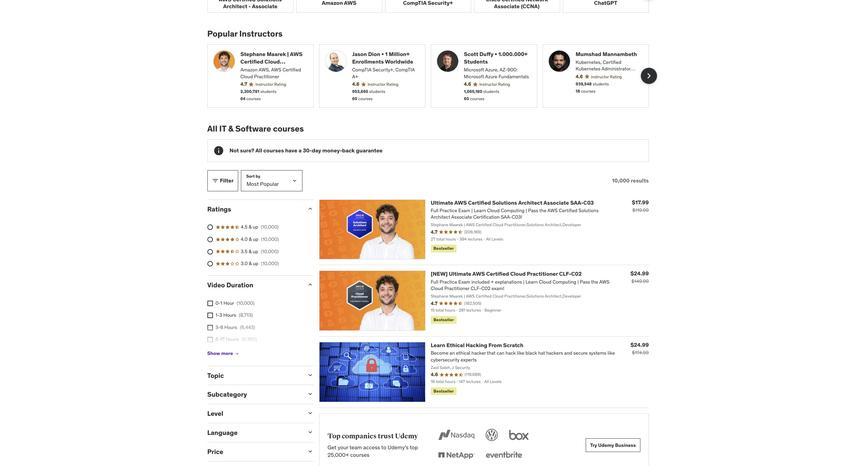 Task type: describe. For each thing, give the bounding box(es) containing it.
certified inside "amazon aws, aws certified cloud practitioner"
[[283, 67, 301, 73]]

certified inside stephane maarek | aws certified cloud practitioner,solutions architect,developer
[[241, 58, 264, 65]]

eventbrite image
[[485, 449, 524, 464]]

(6,392)
[[242, 337, 257, 343]]

4.5 & up (10,000)
[[241, 224, 279, 230]]

953,665
[[353, 89, 369, 94]]

rating for 1.000.000+
[[499, 82, 511, 87]]

2,300,781
[[241, 89, 260, 94]]

3-
[[216, 325, 221, 331]]

hour
[[224, 300, 234, 306]]

900:
[[508, 67, 518, 73]]

million+
[[389, 50, 410, 57]]

1 inside jason dion • 1 million+ enrollments worldwide comptia security+, comptia a+
[[386, 50, 388, 57]]

dion
[[369, 50, 381, 57]]

rating for certified
[[611, 74, 623, 79]]

instructor for mannambeth
[[592, 74, 610, 79]]

learn
[[431, 342, 446, 349]]

hacking
[[466, 342, 488, 349]]

hours for 3-6 hours
[[225, 325, 237, 331]]

$24.99 $174.99
[[631, 342, 649, 356]]

kubernetes
[[576, 66, 601, 72]]

have
[[285, 147, 298, 154]]

enrollments
[[353, 58, 384, 65]]

1 vertical spatial architect
[[519, 199, 543, 206]]

show
[[207, 351, 220, 357]]

(8,713)
[[239, 312, 253, 319]]

(10,000) for 3.5 & up (10,000)
[[261, 249, 279, 255]]

software
[[236, 123, 271, 134]]

3.5
[[241, 249, 248, 255]]

ratings button
[[207, 205, 302, 213]]

rating for 1
[[387, 82, 399, 87]]

topic button
[[207, 372, 302, 380]]

az-
[[500, 67, 508, 73]]

64
[[241, 96, 246, 101]]

topic
[[207, 372, 224, 380]]

6-17 hours (6,392)
[[216, 337, 257, 343]]

aws inside "amazon aws, aws certified cloud practitioner"
[[271, 67, 282, 73]]

& right it
[[228, 123, 234, 134]]

subcategory
[[207, 391, 247, 399]]

18
[[576, 88, 581, 94]]

get
[[328, 444, 337, 451]]

popular instructors
[[207, 28, 283, 39]]

back
[[342, 147, 355, 154]]

instructor rating for courses
[[256, 82, 287, 87]]

level button
[[207, 410, 302, 418]]

2,300,781 students 64 courses
[[241, 89, 277, 101]]

try udemy business link
[[586, 439, 641, 453]]

price button
[[207, 448, 302, 456]]

it
[[219, 123, 227, 134]]

small image for ratings
[[307, 205, 314, 212]]

duration
[[227, 281, 254, 289]]

video duration
[[207, 281, 254, 289]]

up for 4.0 & up
[[253, 236, 259, 243]]

architect inside "aws certified solutions architect - associate"
[[223, 3, 248, 9]]

60 for microsoft
[[464, 96, 469, 101]]

(10,000) for 4.5 & up (10,000)
[[261, 224, 279, 230]]

(ccna)
[[521, 3, 540, 9]]

6
[[221, 325, 223, 331]]

3.0
[[241, 261, 248, 267]]

volkswagen image
[[485, 428, 500, 443]]

scott duffy  • 1.000.000+ students microsoft azure, az-900: microsoft azure fundamentals
[[464, 50, 530, 80]]

2 microsoft from the top
[[464, 74, 485, 80]]

show more
[[207, 351, 233, 357]]

• for 1
[[382, 50, 384, 57]]

practitioner for amazon aws, aws certified cloud practitioner
[[254, 74, 280, 80]]

money-
[[323, 147, 342, 154]]

courses inside top companies trust udemy get your team access to udemy's top 25,000+ courses
[[351, 452, 370, 459]]

results
[[631, 177, 649, 184]]

architect,developer
[[241, 73, 293, 80]]

cloud inside stephane maarek | aws certified cloud practitioner,solutions architect,developer
[[265, 58, 280, 65]]

3-6 hours (6,443)
[[216, 325, 255, 331]]

small image for video duration
[[307, 281, 314, 288]]

$149.99
[[632, 279, 649, 285]]

-
[[249, 3, 251, 9]]

all it & software courses
[[207, 123, 304, 134]]

4.7
[[241, 81, 248, 87]]

ratings
[[207, 205, 231, 213]]

$24.99 for [new] ultimate aws certified cloud practitioner clf-c02
[[631, 270, 649, 277]]

trust
[[378, 432, 394, 441]]

to
[[382, 444, 387, 451]]

0-
[[216, 300, 221, 306]]

1-
[[216, 312, 220, 319]]

small image for topic
[[307, 372, 314, 379]]

students
[[464, 58, 488, 65]]

2 comptia from the left
[[396, 67, 415, 73]]

guarantee
[[356, 147, 383, 154]]

mumshad
[[576, 50, 602, 57]]

4.0
[[241, 236, 248, 243]]

day
[[312, 147, 321, 154]]

$17.99
[[633, 199, 649, 206]]

filter
[[220, 177, 234, 184]]

rating for courses
[[275, 82, 287, 87]]

1 vertical spatial all
[[256, 147, 262, 154]]

show more button
[[207, 347, 240, 361]]

small image for price
[[307, 448, 314, 455]]

mumshad mannambeth link
[[576, 50, 644, 58]]

cloud for [new]
[[511, 271, 526, 278]]

10,000 results
[[613, 177, 649, 184]]

mannambeth
[[603, 50, 638, 57]]

(cka)
[[576, 73, 589, 79]]

from
[[489, 342, 502, 349]]

top
[[328, 432, 341, 441]]

associate inside cisco certified network associate (ccna)
[[495, 3, 520, 9]]

3.0 & up (10,000)
[[241, 261, 279, 267]]

10,000 results status
[[613, 177, 649, 184]]

xsmall image for 3-
[[207, 325, 213, 331]]

& for 3.0
[[249, 261, 252, 267]]

students inside 2,300,781 students 64 courses
[[261, 89, 277, 94]]

4.0 & up (10,000)
[[241, 236, 279, 243]]

courses for not
[[264, 147, 284, 154]]

students for enrollments
[[370, 89, 386, 94]]

sure?
[[240, 147, 255, 154]]

certified inside mumshad mannambeth kubernetes, certified kubernetes administrator (cka)
[[603, 59, 622, 65]]

stephane
[[241, 50, 266, 57]]

video
[[207, 281, 225, 289]]

1 vertical spatial udemy
[[599, 443, 615, 449]]

language button
[[207, 429, 302, 437]]



Task type: vqa. For each thing, say whether or not it's contained in the screenshot.


Task type: locate. For each thing, give the bounding box(es) containing it.
1 comptia from the left
[[353, 67, 372, 73]]

0 horizontal spatial udemy
[[396, 432, 418, 441]]

associate left saa-
[[544, 199, 570, 206]]

[new] ultimate aws certified cloud practitioner clf-c02 link
[[431, 271, 582, 278]]

students for administrator
[[593, 81, 609, 87]]

small image for subcategory
[[307, 391, 314, 398]]

6-
[[216, 337, 221, 343]]

cisco
[[486, 0, 501, 3]]

(10,000) up '(8,713)'
[[237, 300, 255, 306]]

4.6 up 939,548
[[576, 74, 584, 80]]

2 60 from the left
[[464, 96, 469, 101]]

students for microsoft
[[484, 89, 500, 94]]

3
[[220, 312, 222, 319]]

hours right 17
[[226, 337, 239, 343]]

udemy's
[[388, 444, 409, 451]]

instructor rating down administrator
[[592, 74, 623, 79]]

courses for 2,300,781
[[247, 96, 261, 101]]

small image for language
[[307, 429, 314, 436]]

1 vertical spatial cloud
[[241, 74, 253, 80]]

popular instructors element
[[207, 28, 658, 108]]

(10,000) down 3.5 & up (10,000)
[[261, 261, 279, 267]]

(6,443)
[[240, 325, 255, 331]]

aws certified solutions architect - associate link
[[207, 0, 294, 13]]

4.6 for administrator
[[576, 74, 584, 80]]

60 down 1,065,180
[[464, 96, 469, 101]]

team
[[350, 444, 362, 451]]

udemy up top
[[396, 432, 418, 441]]

(10,000) down 4.0 & up (10,000)
[[261, 249, 279, 255]]

instructor up 939,548 students 18 courses
[[592, 74, 610, 79]]

courses left have
[[264, 147, 284, 154]]

& right '3.0'
[[249, 261, 252, 267]]

hours right 3
[[224, 312, 236, 319]]

30-
[[303, 147, 312, 154]]

xsmall image left the 6-
[[207, 337, 213, 343]]

[new] ultimate aws certified cloud practitioner clf-c02
[[431, 271, 582, 278]]

0 horizontal spatial •
[[382, 50, 384, 57]]

1 microsoft from the top
[[464, 67, 485, 73]]

udemy right try
[[599, 443, 615, 449]]

• inside jason dion • 1 million+ enrollments worldwide comptia security+, comptia a+
[[382, 50, 384, 57]]

0 vertical spatial practitioner
[[254, 74, 280, 80]]

courses inside 2,300,781 students 64 courses
[[247, 96, 261, 101]]

(10,000) for 4.0 & up (10,000)
[[261, 236, 279, 243]]

udemy
[[396, 432, 418, 441], [599, 443, 615, 449]]

1 horizontal spatial 4.6
[[464, 81, 472, 87]]

xsmall image left 1- at the left bottom of page
[[207, 313, 213, 319]]

fundamentals
[[499, 74, 530, 80]]

1 60 from the left
[[353, 96, 358, 101]]

next image
[[644, 71, 655, 81]]

cisco certified network associate (ccna) link
[[474, 0, 561, 13]]

clf-
[[560, 271, 572, 278]]

certified inside "aws certified solutions architect - associate"
[[233, 0, 256, 3]]

60
[[353, 96, 358, 101], [464, 96, 469, 101]]

0 horizontal spatial comptia
[[353, 67, 372, 73]]

instructor rating down architect,developer
[[256, 82, 287, 87]]

instructor up 953,665 students 60 courses
[[368, 82, 386, 87]]

xsmall image left 3-
[[207, 325, 213, 331]]

courses up have
[[273, 123, 304, 134]]

0 vertical spatial solutions
[[257, 0, 282, 3]]

[new]
[[431, 271, 448, 278]]

2 vertical spatial cloud
[[511, 271, 526, 278]]

associate for solutions
[[252, 3, 278, 9]]

$24.99 up "$174.99"
[[631, 342, 649, 349]]

solutions inside "aws certified solutions architect - associate"
[[257, 0, 282, 3]]

stephane maarek | aws certified cloud practitioner,solutions architect,developer
[[241, 50, 303, 80]]

2 horizontal spatial cloud
[[511, 271, 526, 278]]

0 horizontal spatial all
[[207, 123, 218, 134]]

$24.99 for learn ethical hacking from scratch
[[631, 342, 649, 349]]

& for 4.0
[[249, 236, 252, 243]]

4 small image from the top
[[307, 410, 314, 417]]

hours right 6
[[225, 325, 237, 331]]

rating down fundamentals
[[499, 82, 511, 87]]

1 vertical spatial 1
[[221, 300, 223, 306]]

0 horizontal spatial solutions
[[257, 0, 282, 3]]

1 $24.99 from the top
[[631, 270, 649, 277]]

practitioner for [new] ultimate aws certified cloud practitioner clf-c02
[[527, 271, 558, 278]]

security+,
[[373, 67, 395, 73]]

1 right dion at the left of the page
[[386, 50, 388, 57]]

rating down security+,
[[387, 82, 399, 87]]

1 vertical spatial solutions
[[493, 199, 518, 206]]

courses inside 1,065,180 students 60 courses
[[470, 96, 485, 101]]

4.6 for microsoft
[[464, 81, 472, 87]]

60 inside 1,065,180 students 60 courses
[[464, 96, 469, 101]]

companies
[[342, 432, 377, 441]]

xsmall image inside show more button
[[235, 351, 240, 357]]

more
[[221, 351, 233, 357]]

nasdaq image
[[437, 428, 477, 443]]

all right sure?
[[256, 147, 262, 154]]

worldwide
[[385, 58, 414, 65]]

1 • from the left
[[382, 50, 384, 57]]

instructor down azure
[[480, 82, 498, 87]]

1 horizontal spatial comptia
[[396, 67, 415, 73]]

up for 3.5 & up
[[253, 249, 258, 255]]

xsmall image for 6-
[[207, 337, 213, 343]]

(10,000) for 0-1 hour (10,000)
[[237, 300, 255, 306]]

courses
[[582, 88, 596, 94], [247, 96, 261, 101], [359, 96, 373, 101], [470, 96, 485, 101], [273, 123, 304, 134], [264, 147, 284, 154], [351, 452, 370, 459]]

students down architect,developer
[[261, 89, 277, 94]]

1 vertical spatial ultimate
[[449, 271, 472, 278]]

1 horizontal spatial practitioner
[[527, 271, 558, 278]]

subcategory button
[[207, 391, 302, 399]]

xsmall image right more
[[235, 351, 240, 357]]

1 horizontal spatial cloud
[[265, 58, 280, 65]]

jason dion • 1 million+ enrollments worldwide link
[[353, 50, 420, 65]]

17
[[221, 337, 225, 343]]

top companies trust udemy get your team access to udemy's top 25,000+ courses
[[328, 432, 418, 459]]

microsoft down students
[[464, 67, 485, 73]]

courses for 953,665
[[359, 96, 373, 101]]

instructor rating for 1
[[368, 82, 399, 87]]

small image
[[212, 177, 219, 184], [307, 391, 314, 398], [307, 429, 314, 436], [307, 448, 314, 455]]

practitioner down aws,
[[254, 74, 280, 80]]

saa-
[[571, 199, 584, 206]]

1 small image from the top
[[307, 205, 314, 212]]

17+
[[216, 349, 223, 355]]

instructor rating down security+,
[[368, 82, 399, 87]]

0 vertical spatial cloud
[[265, 58, 280, 65]]

instructor for duffy
[[480, 82, 498, 87]]

practitioner inside "amazon aws, aws certified cloud practitioner"
[[254, 74, 280, 80]]

4.6 for enrollments
[[353, 81, 360, 87]]

•
[[382, 50, 384, 57], [495, 50, 498, 57]]

60 inside 953,665 students 60 courses
[[353, 96, 358, 101]]

1 horizontal spatial udemy
[[599, 443, 615, 449]]

learn ethical hacking from scratch
[[431, 342, 524, 349]]

c03
[[584, 199, 595, 206]]

certified
[[233, 0, 256, 3], [502, 0, 525, 3], [241, 58, 264, 65], [603, 59, 622, 65], [283, 67, 301, 73], [469, 199, 492, 206], [487, 271, 510, 278]]

2 • from the left
[[495, 50, 498, 57]]

azure,
[[486, 67, 499, 73]]

architect
[[223, 3, 248, 9], [519, 199, 543, 206]]

courses down 939,548
[[582, 88, 596, 94]]

0 horizontal spatial 1
[[221, 300, 223, 306]]

1 vertical spatial practitioner
[[527, 271, 558, 278]]

associate left (ccna) on the right of page
[[495, 3, 520, 9]]

4.6 down a+
[[353, 81, 360, 87]]

1 vertical spatial microsoft
[[464, 74, 485, 80]]

0 horizontal spatial 4.6
[[353, 81, 360, 87]]

1 horizontal spatial architect
[[519, 199, 543, 206]]

$24.99 up $149.99
[[631, 270, 649, 277]]

ultimate aws certified solutions architect associate saa-c03
[[431, 199, 595, 206]]

1 left the hour
[[221, 300, 223, 306]]

1 horizontal spatial associate
[[495, 3, 520, 9]]

associate for certified
[[544, 199, 570, 206]]

0 vertical spatial $24.99
[[631, 270, 649, 277]]

hours
[[224, 312, 236, 319], [225, 325, 237, 331], [226, 337, 239, 343], [224, 349, 237, 355]]

courses down 953,665
[[359, 96, 373, 101]]

not sure? all courses have a 30-day money-back guarantee
[[230, 147, 383, 154]]

1 horizontal spatial 60
[[464, 96, 469, 101]]

ethical
[[447, 342, 465, 349]]

courses down 2,300,781
[[247, 96, 261, 101]]

• for 1.000.000+
[[495, 50, 498, 57]]

$119.99
[[633, 207, 649, 213]]

small image
[[307, 205, 314, 212], [307, 281, 314, 288], [307, 372, 314, 379], [307, 410, 314, 417]]

price
[[207, 448, 224, 456]]

jason dion • 1 million+ enrollments worldwide comptia security+, comptia a+
[[353, 50, 415, 80]]

carousel element
[[207, 44, 658, 108]]

students inside 1,065,180 students 60 courses
[[484, 89, 500, 94]]

0 vertical spatial udemy
[[396, 432, 418, 441]]

up for 3.0 & up
[[253, 261, 259, 267]]

xsmall image
[[207, 301, 213, 306], [207, 313, 213, 319], [207, 325, 213, 331], [207, 337, 213, 343], [235, 351, 240, 357]]

939,548
[[576, 81, 592, 87]]

comptia up a+
[[353, 67, 372, 73]]

aws inside stephane maarek | aws certified cloud practitioner,solutions architect,developer
[[290, 50, 303, 57]]

4.6 up 1,065,180
[[464, 81, 472, 87]]

3.5 & up (10,000)
[[241, 249, 279, 255]]

• inside scott duffy  • 1.000.000+ students microsoft azure, az-900: microsoft azure fundamentals
[[495, 50, 498, 57]]

associate right the -
[[252, 3, 278, 9]]

& for 3.5
[[249, 249, 252, 255]]

0 vertical spatial 1
[[386, 50, 388, 57]]

duffy
[[480, 50, 494, 57]]

associate inside "aws certified solutions architect - associate"
[[252, 3, 278, 9]]

courses inside 953,665 students 60 courses
[[359, 96, 373, 101]]

xsmall image left 0-
[[207, 301, 213, 306]]

students down azure
[[484, 89, 500, 94]]

not
[[230, 147, 239, 154]]

maarek
[[267, 50, 286, 57]]

0 horizontal spatial associate
[[252, 3, 278, 9]]

language
[[207, 429, 238, 437]]

instructor rating down azure
[[480, 82, 511, 87]]

administrator
[[602, 66, 631, 72]]

level
[[207, 410, 224, 418]]

students inside 953,665 students 60 courses
[[370, 89, 386, 94]]

hours for 6-17 hours
[[226, 337, 239, 343]]

up for 4.5 & up
[[253, 224, 258, 230]]

up right 3.5
[[253, 249, 258, 255]]

instructor rating
[[592, 74, 623, 79], [256, 82, 287, 87], [368, 82, 399, 87], [480, 82, 511, 87]]

$24.99 $149.99
[[631, 270, 649, 285]]

courses for 1,065,180
[[470, 96, 485, 101]]

amazon
[[241, 67, 258, 73]]

$17.99 $119.99
[[633, 199, 649, 213]]

students right 953,665
[[370, 89, 386, 94]]

0 vertical spatial microsoft
[[464, 67, 485, 73]]

try
[[591, 443, 598, 449]]

udemy inside top companies trust udemy get your team access to udemy's top 25,000+ courses
[[396, 432, 418, 441]]

up right '3.0'
[[253, 261, 259, 267]]

1 horizontal spatial •
[[495, 50, 498, 57]]

0 vertical spatial ultimate
[[431, 199, 454, 206]]

all left it
[[207, 123, 218, 134]]

courses down team
[[351, 452, 370, 459]]

instructor for students
[[256, 82, 274, 87]]

students inside 939,548 students 18 courses
[[593, 81, 609, 87]]

learn ethical hacking from scratch link
[[431, 342, 524, 349]]

a+
[[353, 74, 359, 80]]

up right 4.5
[[253, 224, 258, 230]]

0 horizontal spatial practitioner
[[254, 74, 280, 80]]

60 for enrollments
[[353, 96, 358, 101]]

(10,000) up 3.5 & up (10,000)
[[261, 236, 279, 243]]

filter button
[[207, 170, 238, 191]]

1 horizontal spatial solutions
[[493, 199, 518, 206]]

top
[[410, 444, 418, 451]]

courses for 939,548
[[582, 88, 596, 94]]

hours for 1-3 hours
[[224, 312, 236, 319]]

0 horizontal spatial architect
[[223, 3, 248, 9]]

1 vertical spatial $24.99
[[631, 342, 649, 349]]

rating down "amazon aws, aws certified cloud practitioner"
[[275, 82, 287, 87]]

instructors
[[240, 28, 283, 39]]

microsoft up 1,065,180
[[464, 74, 485, 80]]

rating down administrator
[[611, 74, 623, 79]]

cloud inside "amazon aws, aws certified cloud practitioner"
[[241, 74, 253, 80]]

courses down 1,065,180
[[470, 96, 485, 101]]

instructor rating for certified
[[592, 74, 623, 79]]

2 $24.99 from the top
[[631, 342, 649, 349]]

cisco certified network associate (ccna)
[[486, 0, 549, 9]]

mumshad mannambeth kubernetes, certified kubernetes administrator (cka)
[[576, 50, 638, 79]]

(10,000) up 4.0 & up (10,000)
[[261, 224, 279, 230]]

practitioner left clf-
[[527, 271, 558, 278]]

xsmall image for 0-
[[207, 301, 213, 306]]

rating
[[611, 74, 623, 79], [275, 82, 287, 87], [387, 82, 399, 87], [499, 82, 511, 87]]

(10,000)
[[261, 224, 279, 230], [261, 236, 279, 243], [261, 249, 279, 255], [261, 261, 279, 267], [237, 300, 255, 306]]

instructor down architect,developer
[[256, 82, 274, 87]]

box image
[[508, 428, 531, 443]]

kubernetes,
[[576, 59, 602, 65]]

small image for level
[[307, 410, 314, 417]]

0 vertical spatial all
[[207, 123, 218, 134]]

1 horizontal spatial 1
[[386, 50, 388, 57]]

& right 4.5
[[249, 224, 252, 230]]

2 horizontal spatial associate
[[544, 199, 570, 206]]

& right 3.5
[[249, 249, 252, 255]]

instructor rating for 1.000.000+
[[480, 82, 511, 87]]

& for 4.5
[[249, 224, 252, 230]]

0-1 hour (10,000)
[[216, 300, 255, 306]]

2 horizontal spatial 4.6
[[576, 74, 584, 80]]

cloud for amazon
[[241, 74, 253, 80]]

0 vertical spatial architect
[[223, 3, 248, 9]]

courses inside 939,548 students 18 courses
[[582, 88, 596, 94]]

2 small image from the top
[[307, 281, 314, 288]]

students right 939,548
[[593, 81, 609, 87]]

60 down 953,665
[[353, 96, 358, 101]]

3 small image from the top
[[307, 372, 314, 379]]

0 horizontal spatial 60
[[353, 96, 358, 101]]

hours right the 17+
[[224, 349, 237, 355]]

0 horizontal spatial cloud
[[241, 74, 253, 80]]

a
[[299, 147, 302, 154]]

aws inside "aws certified solutions architect - associate"
[[219, 0, 232, 3]]

& right 4.0
[[249, 236, 252, 243]]

• right dion at the left of the page
[[382, 50, 384, 57]]

up right 4.0
[[253, 236, 259, 243]]

associate
[[252, 3, 278, 9], [495, 3, 520, 9], [544, 199, 570, 206]]

instructor for dion
[[368, 82, 386, 87]]

certified inside cisco certified network associate (ccna)
[[502, 0, 525, 3]]

comptia down the worldwide
[[396, 67, 415, 73]]

1 horizontal spatial all
[[256, 147, 262, 154]]

|
[[287, 50, 289, 57]]

$24.99
[[631, 270, 649, 277], [631, 342, 649, 349]]

students
[[593, 81, 609, 87], [261, 89, 277, 94], [370, 89, 386, 94], [484, 89, 500, 94]]

• right 'duffy' at top
[[495, 50, 498, 57]]

aws
[[219, 0, 232, 3], [290, 50, 303, 57], [271, 67, 282, 73], [455, 199, 467, 206], [473, 271, 485, 278]]

(10,000) for 3.0 & up (10,000)
[[261, 261, 279, 267]]

netapp image
[[437, 449, 477, 464]]

xsmall image for 1-
[[207, 313, 213, 319]]

small image inside filter button
[[212, 177, 219, 184]]

scott duffy  • 1.000.000+ students link
[[464, 50, 532, 65]]

practitioner,solutions
[[241, 66, 298, 73]]

instructor
[[592, 74, 610, 79], [256, 82, 274, 87], [368, 82, 386, 87], [480, 82, 498, 87]]



